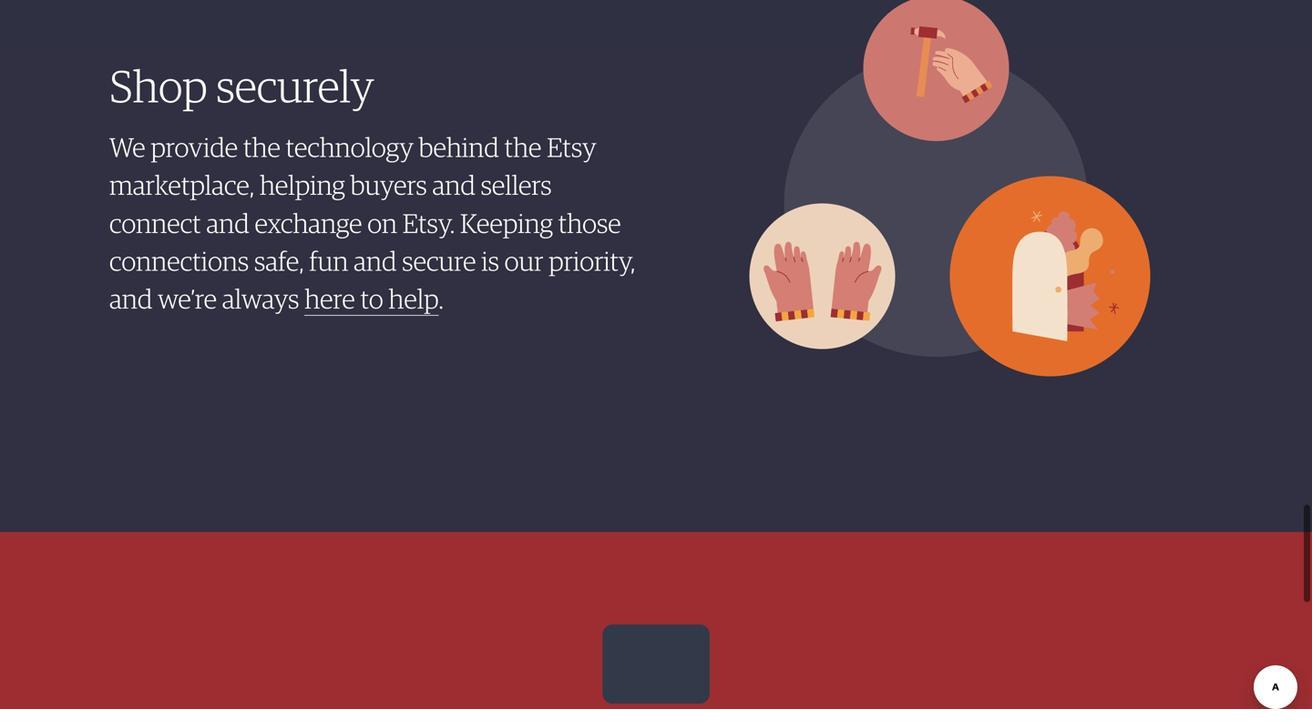 Task type: locate. For each thing, give the bounding box(es) containing it.
0 horizontal spatial the
[[243, 131, 280, 164]]

2 the from the left
[[504, 131, 542, 164]]

securely
[[216, 59, 374, 113]]

shop securely
[[109, 59, 374, 113]]

and
[[432, 169, 476, 202], [206, 207, 249, 239], [354, 245, 397, 277], [109, 283, 153, 315]]

and left we're
[[109, 283, 153, 315]]

fun
[[309, 245, 348, 277]]

we provide the technology behind the etsy marketplace, helping buyers and sellers connect and exchange on etsy. keeping those connections safe, fun and secure is our priority, and we're always
[[109, 131, 635, 315]]

we're
[[158, 283, 217, 315]]

the
[[243, 131, 280, 164], [504, 131, 542, 164]]

marketplace,
[[109, 169, 254, 202]]

.
[[439, 283, 444, 315]]

safe,
[[254, 245, 304, 277]]

always
[[222, 283, 299, 315]]

the up helping
[[243, 131, 280, 164]]

on
[[367, 207, 397, 239]]

help
[[389, 283, 439, 315]]

the up sellers
[[504, 131, 542, 164]]

and up here to help .
[[354, 245, 397, 277]]

1 horizontal spatial the
[[504, 131, 542, 164]]

and down marketplace,
[[206, 207, 249, 239]]

here to help .
[[305, 283, 444, 315]]

sellers
[[481, 169, 552, 202]]

priority,
[[549, 245, 635, 277]]

to
[[360, 283, 383, 315]]

technology
[[286, 131, 414, 164]]

provide
[[151, 131, 238, 164]]



Task type: vqa. For each thing, say whether or not it's contained in the screenshot.
tooltip
no



Task type: describe. For each thing, give the bounding box(es) containing it.
we
[[109, 131, 145, 164]]

and down behind
[[432, 169, 476, 202]]

buyers
[[350, 169, 427, 202]]

keeping
[[460, 207, 553, 239]]

etsy
[[547, 131, 596, 164]]

1 the from the left
[[243, 131, 280, 164]]

is
[[481, 245, 499, 277]]

secure
[[402, 245, 476, 277]]

behind
[[419, 131, 499, 164]]

here to help link
[[305, 283, 439, 316]]

helping
[[260, 169, 345, 202]]

here
[[305, 283, 355, 315]]

those
[[558, 207, 621, 239]]

connect
[[109, 207, 201, 239]]

shop
[[109, 59, 207, 113]]

exchange
[[255, 207, 362, 239]]

our
[[505, 245, 543, 277]]

etsy.
[[403, 207, 455, 239]]

connections
[[109, 245, 249, 277]]



